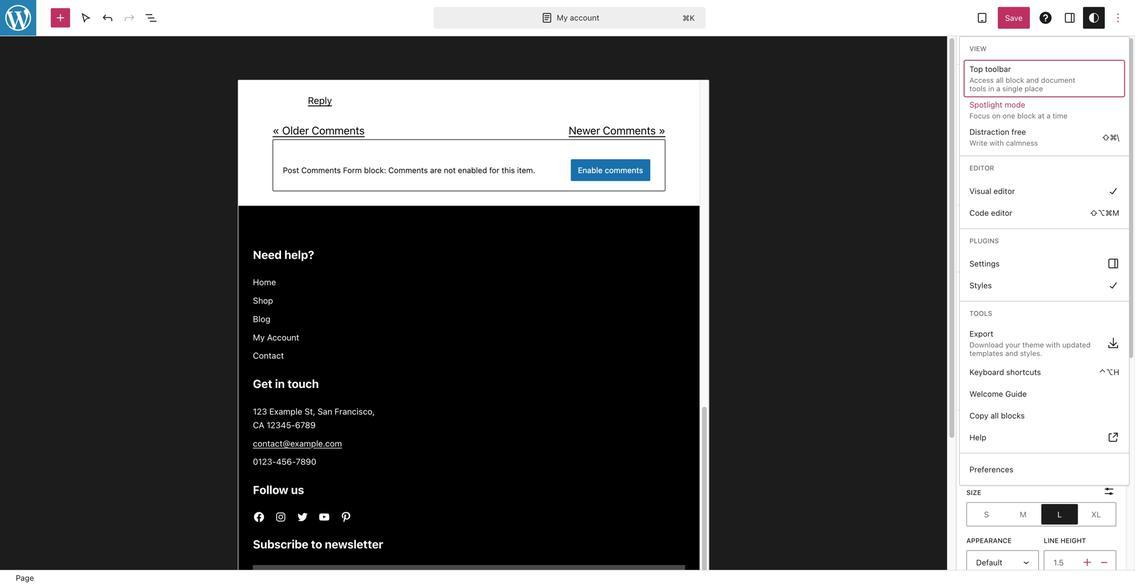 Task type: locate. For each thing, give the bounding box(es) containing it.
style
[[966, 220, 988, 228]]

1 vertical spatial and
[[1005, 349, 1018, 358]]

line
[[1044, 537, 1059, 545]]

guide
[[1005, 389, 1027, 398]]

right image for styles
[[1106, 278, 1121, 293]]

0 horizontal spatial and
[[1005, 349, 1018, 358]]

⌃⌥h
[[1099, 368, 1119, 377]]

templates
[[969, 349, 1003, 358]]

1 horizontal spatial with
[[1046, 341, 1060, 349]]

my account
[[557, 13, 599, 22]]

styles down settings
[[969, 281, 992, 290]]

editor inside visual editor button
[[994, 186, 1015, 195]]

0 horizontal spatial a
[[996, 84, 1000, 93]]

1 horizontal spatial and
[[1026, 76, 1039, 84]]

code editor
[[969, 208, 1012, 217]]

document
[[1041, 76, 1075, 84]]

all down toolbar
[[996, 76, 1004, 84]]

editor
[[994, 186, 1015, 195], [991, 208, 1012, 217]]

all right copy
[[991, 411, 999, 420]]

0 vertical spatial block
[[1006, 76, 1024, 84]]

styles for styles actions menu bar
[[966, 46, 990, 55]]

with
[[990, 139, 1004, 147], [1046, 341, 1060, 349]]

plugins
[[969, 237, 999, 245]]

right image inside "help" link
[[1106, 430, 1121, 445]]

default button
[[966, 550, 1039, 574]]

right image up right image
[[1106, 278, 1121, 293]]

view image
[[975, 11, 989, 25]]

1 vertical spatial with
[[1046, 341, 1060, 349]]

1 vertical spatial a
[[1047, 111, 1051, 120]]

default
[[976, 558, 1002, 567]]

right image up set custom size icon
[[1106, 430, 1121, 445]]

settings button
[[965, 253, 1124, 275]]

l
[[1057, 510, 1062, 519]]

a
[[996, 84, 1000, 93], [1047, 111, 1051, 120]]

right image for settings
[[1106, 256, 1121, 271]]

with down distraction
[[990, 139, 1004, 147]]

1 horizontal spatial a
[[1047, 111, 1051, 120]]

1 vertical spatial editor
[[991, 208, 1012, 217]]

⇧⌥⌘m
[[1090, 208, 1119, 217]]

block left at
[[1017, 111, 1036, 120]]

with inside distraction free write with calmness
[[990, 139, 1004, 147]]

preferences
[[969, 465, 1013, 474]]

site icon image
[[0, 0, 37, 37]]

a right in
[[996, 84, 1000, 93]]

my
[[557, 13, 568, 22]]

shortcuts
[[1006, 368, 1041, 377]]

editor right visual
[[994, 186, 1015, 195]]

a right at
[[1047, 111, 1051, 120]]

calmness
[[1006, 139, 1038, 147]]

3 right image from the top
[[1106, 278, 1121, 293]]

Medium button
[[1005, 504, 1041, 525]]

0 horizontal spatial with
[[990, 139, 1004, 147]]

0 vertical spatial a
[[996, 84, 1000, 93]]

and right single
[[1026, 76, 1039, 84]]

right image inside styles button
[[1106, 278, 1121, 293]]

block
[[1006, 76, 1024, 84], [1017, 111, 1036, 120]]

0 vertical spatial and
[[1026, 76, 1039, 84]]

appearance
[[966, 537, 1012, 545]]

visual
[[969, 186, 991, 195]]

copy all blocks
[[969, 411, 1025, 420]]

view group
[[965, 61, 1124, 151]]

save button
[[998, 7, 1030, 29]]

right image down ⇧⌥⌘m
[[1106, 256, 1121, 271]]

0 vertical spatial editor
[[994, 186, 1015, 195]]

block inside spotlight mode focus on one block at a time
[[1017, 111, 1036, 120]]

visual editor button
[[965, 180, 1124, 202]]

on
[[992, 111, 1001, 120]]

time
[[1053, 111, 1067, 120]]

font size option group
[[966, 502, 1116, 526]]

editor top bar region
[[0, 0, 1135, 36]]

write
[[969, 139, 988, 147]]

settings image
[[1063, 11, 1077, 25]]

all
[[996, 76, 1004, 84], [991, 411, 999, 420]]

right image inside settings button
[[1106, 256, 1121, 271]]

a inside top toolbar access all block and document tools in a single place
[[996, 84, 1000, 93]]

2 right image from the top
[[1106, 256, 1121, 271]]

1 vertical spatial all
[[991, 411, 999, 420]]

keyboard
[[969, 368, 1004, 377]]

styles.
[[1020, 349, 1042, 358]]

0 vertical spatial all
[[996, 76, 1004, 84]]

styles up top
[[966, 46, 990, 55]]

styles inside menu bar
[[966, 46, 990, 55]]

editor up style variations
[[991, 208, 1012, 217]]

with right theme
[[1046, 341, 1060, 349]]

styles inside button
[[969, 281, 992, 290]]

1 vertical spatial block
[[1017, 111, 1036, 120]]

single
[[1002, 84, 1023, 93]]

Line height number field
[[1044, 550, 1080, 574]]

tools
[[969, 84, 986, 93]]

right image
[[1106, 184, 1121, 198], [1106, 256, 1121, 271], [1106, 278, 1121, 293], [1106, 430, 1121, 445]]

size element
[[966, 488, 981, 497]]

decrement image
[[1097, 555, 1111, 570]]

1 vertical spatial styles
[[969, 281, 992, 290]]

right image inside visual editor button
[[1106, 184, 1121, 198]]

toggle block inserter image
[[53, 11, 68, 25]]

Extra Large button
[[1078, 504, 1114, 525]]

right image up ⇧⌥⌘m
[[1106, 184, 1121, 198]]

0 vertical spatial with
[[990, 139, 1004, 147]]

4 right image from the top
[[1106, 430, 1121, 445]]

keyboard shortcuts
[[969, 368, 1041, 377]]

1 right image from the top
[[1106, 184, 1121, 198]]

and left styles.
[[1005, 349, 1018, 358]]

settings
[[969, 259, 1000, 268]]

styles
[[966, 46, 990, 55], [969, 281, 992, 290]]

top toolbar access all block and document tools in a single place
[[969, 64, 1075, 93]]

0 vertical spatial styles
[[966, 46, 990, 55]]

with inside export download your theme with updated templates and styles.
[[1046, 341, 1060, 349]]

increment image
[[1080, 555, 1095, 570]]

copy
[[969, 411, 988, 420]]

blocks
[[1001, 411, 1025, 420]]

m
[[1020, 510, 1026, 519]]

and
[[1026, 76, 1039, 84], [1005, 349, 1018, 358]]

block down toolbar
[[1006, 76, 1024, 84]]



Task type: describe. For each thing, give the bounding box(es) containing it.
undo image
[[100, 11, 115, 25]]

free
[[1011, 127, 1026, 136]]

code
[[969, 208, 989, 217]]

spotlight
[[969, 100, 1003, 109]]

quote
[[986, 74, 1009, 84]]

toolbar
[[985, 64, 1011, 73]]

tools image
[[79, 11, 93, 25]]

styles image
[[1087, 11, 1101, 25]]

mode
[[1005, 100, 1025, 109]]

at
[[1038, 111, 1044, 120]]

block inside top toolbar access all block and document tools in a single place
[[1006, 76, 1024, 84]]

view
[[969, 45, 987, 53]]

editor
[[969, 164, 994, 172]]

place
[[1025, 84, 1043, 93]]

Large button
[[1041, 504, 1078, 525]]

and inside export download your theme with updated templates and styles.
[[1005, 349, 1018, 358]]

access
[[969, 76, 994, 84]]

right image for visual editor
[[1106, 184, 1121, 198]]

welcome guide button
[[965, 383, 1124, 405]]

all inside button
[[991, 411, 999, 420]]

list view image
[[144, 11, 158, 25]]

navigate to the previous view image
[[966, 72, 981, 86]]

tools group
[[965, 326, 1124, 448]]

Small button
[[968, 504, 1005, 525]]

your
[[1005, 341, 1020, 349]]

help link
[[965, 426, 1124, 448]]

options image
[[1111, 11, 1125, 25]]

and inside top toolbar access all block and document tools in a single place
[[1026, 76, 1039, 84]]

styles button
[[965, 275, 1124, 296]]

line height
[[1044, 537, 1086, 545]]

help
[[969, 433, 986, 442]]

distraction
[[969, 127, 1009, 136]]

s
[[984, 510, 989, 519]]

color
[[966, 282, 987, 291]]

editor for code editor
[[991, 208, 1012, 217]]

plugins group
[[965, 253, 1124, 296]]

save
[[1005, 13, 1023, 22]]

export
[[969, 329, 993, 338]]

page
[[16, 573, 34, 582]]

theme
[[1022, 341, 1044, 349]]

welcome
[[969, 389, 1003, 398]]

tools
[[969, 310, 992, 317]]

height
[[1061, 537, 1086, 545]]

all inside top toolbar access all block and document tools in a single place
[[996, 76, 1004, 84]]

redo image
[[122, 11, 137, 25]]

focus
[[969, 111, 990, 120]]

right image
[[1106, 336, 1121, 351]]

set custom size image
[[1102, 484, 1116, 499]]

style variations
[[966, 220, 1030, 228]]

in
[[988, 84, 994, 93]]

options menu
[[960, 37, 1129, 485]]

export download your theme with updated templates and styles.
[[969, 329, 1091, 358]]

updated
[[1062, 341, 1091, 349]]

right image for help
[[1106, 430, 1121, 445]]

⌘k
[[683, 13, 695, 22]]

size
[[966, 489, 981, 496]]

top
[[969, 64, 983, 73]]

welcome guide
[[969, 389, 1027, 398]]

preferences button
[[965, 458, 1124, 480]]

copy all blocks button
[[965, 405, 1124, 426]]

xl
[[1091, 510, 1101, 519]]

plain button
[[967, 236, 1116, 257]]

variations
[[989, 220, 1030, 228]]

editor group
[[965, 180, 1124, 223]]

editor for visual editor
[[994, 186, 1015, 195]]

download
[[969, 341, 1003, 349]]

visual editor
[[969, 186, 1015, 195]]

distraction free write with calmness
[[969, 127, 1038, 147]]

help image
[[1038, 11, 1053, 25]]

styles for styles button
[[969, 281, 992, 290]]

plain
[[975, 242, 992, 251]]

styles actions menu bar
[[966, 39, 1102, 61]]

a inside spotlight mode focus on one block at a time
[[1047, 111, 1051, 120]]

spotlight mode focus on one block at a time
[[969, 100, 1067, 120]]

one
[[1003, 111, 1015, 120]]

account
[[570, 13, 599, 22]]

⇧⌘\
[[1102, 133, 1119, 142]]



Task type: vqa. For each thing, say whether or not it's contained in the screenshot.
PAYMENTS
no



